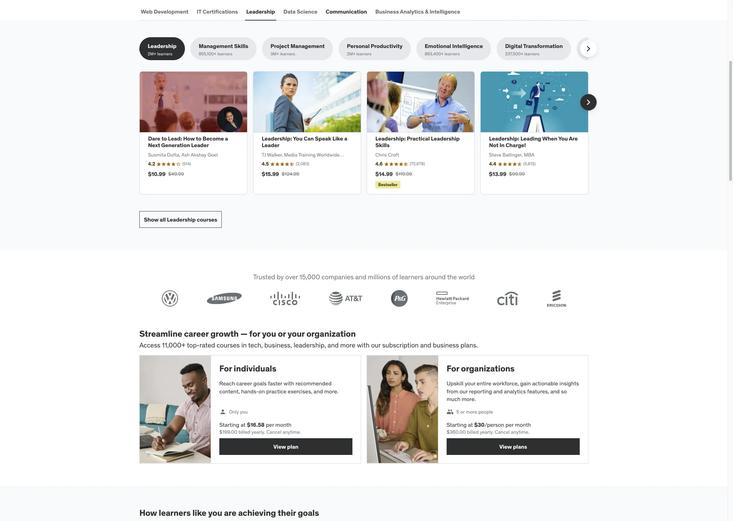 Task type: describe. For each thing, give the bounding box(es) containing it.
855,100+
[[199, 51, 217, 56]]

certifications
[[203, 8, 238, 15]]

skills inside management skills 855,100+ learners
[[234, 43, 249, 50]]

emotional
[[425, 43, 452, 50]]

project management 3m+ learners
[[271, 43, 325, 56]]

web development
[[141, 8, 189, 15]]

anytime. inside starting at $16.58 per month $199.00 billed yearly. cancel anytime.
[[283, 429, 301, 435]]

month inside starting at $16.58 per month $199.00 billed yearly. cancel anytime.
[[276, 422, 292, 428]]

career for streamline
[[184, 328, 209, 339]]

around
[[426, 273, 446, 281]]

1m+
[[586, 51, 593, 56]]

show all leadership courses
[[144, 216, 217, 223]]

are
[[224, 508, 237, 519]]

only you
[[229, 409, 248, 415]]

&
[[425, 8, 429, 15]]

content,
[[220, 388, 240, 395]]

entire
[[477, 380, 492, 387]]

management inside management skills 855,100+ learners
[[199, 43, 233, 50]]

business for business strategy 1m+ learners
[[586, 43, 609, 50]]

our inside upskill your entire workforce, gain actionable insights from our reporting and analytics features, and so much more.
[[460, 388, 468, 395]]

actionable
[[533, 380, 559, 387]]

rated
[[200, 341, 215, 349]]

1 horizontal spatial or
[[461, 409, 465, 415]]

business strategy 1m+ learners
[[586, 43, 633, 56]]

leadership button
[[245, 3, 277, 20]]

and left millions
[[356, 273, 367, 281]]

—
[[241, 328, 248, 339]]

starting for $30
[[447, 422, 467, 428]]

show
[[144, 216, 159, 223]]

communication button
[[325, 3, 369, 20]]

15,000
[[300, 273, 320, 281]]

features,
[[528, 388, 550, 395]]

analytics
[[505, 388, 527, 395]]

2m+ inside leadership 2m+ learners
[[148, 51, 156, 56]]

goals inside reach career goals faster with recommended content, hands-on practice exercises, and more.
[[254, 380, 267, 387]]

leadership: for leadership: leading when you are not in charge!
[[490, 135, 520, 142]]

personal
[[347, 43, 370, 50]]

like
[[333, 135, 344, 142]]

hewlett packard enterprise logo image
[[437, 292, 469, 306]]

how learners like you are achieving their goals
[[140, 508, 319, 519]]

streamline
[[140, 328, 182, 339]]

starting at $16.58 per month $199.00 billed yearly. cancel anytime.
[[220, 422, 301, 435]]

productivity
[[371, 43, 403, 50]]

per inside starting at $30 /person per month $360.00 billed yearly. cancel anytime.
[[506, 422, 514, 428]]

plans
[[514, 443, 528, 450]]

it certifications button
[[196, 3, 240, 20]]

like
[[193, 508, 207, 519]]

leadership: for leadership: you can speak like a leader
[[262, 135, 292, 142]]

learners for project management
[[280, 51, 296, 56]]

organizations
[[462, 363, 515, 374]]

not
[[490, 142, 499, 149]]

business for business analytics & intelligence
[[376, 8, 399, 15]]

business,
[[265, 341, 292, 349]]

11,000+
[[162, 341, 186, 349]]

lead:
[[168, 135, 182, 142]]

1 vertical spatial how
[[140, 508, 157, 519]]

plan
[[287, 443, 299, 450]]

web development button
[[140, 3, 190, 20]]

at for $30
[[469, 422, 473, 428]]

citi logo image
[[498, 292, 519, 306]]

for organizations
[[447, 363, 515, 374]]

a inside dare to lead: how to become a next generation leader
[[225, 135, 228, 142]]

more. inside reach career goals faster with recommended content, hands-on practice exercises, and more.
[[325, 388, 339, 395]]

gain
[[521, 380, 531, 387]]

procter & gamble logo image
[[391, 290, 408, 307]]

$360.00
[[447, 429, 466, 435]]

trusted
[[253, 273, 275, 281]]

starting for $16.58
[[220, 422, 240, 428]]

leadership inside leadership: practical leadership skills
[[431, 135, 460, 142]]

learners for business strategy
[[594, 51, 610, 56]]

are
[[570, 135, 578, 142]]

leadership 2m+ learners
[[148, 43, 177, 56]]

5
[[457, 409, 460, 415]]

reporting
[[470, 388, 493, 395]]

emotional intelligence 893,400+ learners
[[425, 43, 483, 56]]

leadership: practical leadership skills
[[376, 135, 460, 149]]

and down workforce, at the right
[[494, 388, 503, 395]]

you inside the leadership: you can speak like a leader
[[293, 135, 303, 142]]

exercises,
[[288, 388, 313, 395]]

upskill your entire workforce, gain actionable insights from our reporting and analytics features, and so much more.
[[447, 380, 580, 403]]

month inside starting at $30 /person per month $360.00 billed yearly. cancel anytime.
[[516, 422, 532, 428]]

how inside dare to lead: how to become a next generation leader
[[183, 135, 195, 142]]

all
[[160, 216, 166, 223]]

trusted by over 15,000 companies and millions of learners around the world
[[253, 273, 475, 281]]

your inside streamline career growth — for you or your organization access 11,000+ top-rated courses in tech, business, leadership, and more with our subscription and business plans.
[[288, 328, 305, 339]]

carousel element
[[140, 71, 598, 195]]

top-
[[187, 341, 200, 349]]

view for for organizations
[[500, 443, 512, 450]]

dare to lead: how to become a next generation leader link
[[148, 135, 228, 149]]

next
[[148, 142, 160, 149]]

billed inside starting at $16.58 per month $199.00 billed yearly. cancel anytime.
[[239, 429, 251, 435]]

for for for organizations
[[447, 363, 460, 374]]

learners for emotional intelligence
[[445, 51, 460, 56]]

upskill
[[447, 380, 464, 387]]

transformation
[[524, 43, 563, 50]]

in
[[500, 142, 505, 149]]

on
[[259, 388, 265, 395]]

world
[[459, 273, 475, 281]]

for individuals
[[220, 363, 277, 374]]

starting at $30 /person per month $360.00 billed yearly. cancel anytime.
[[447, 422, 532, 435]]

2 vertical spatial you
[[208, 508, 222, 519]]



Task type: locate. For each thing, give the bounding box(es) containing it.
$16.58
[[247, 422, 265, 428]]

leadership right the all at the top
[[167, 216, 196, 223]]

0 horizontal spatial at
[[241, 422, 246, 428]]

0 vertical spatial our
[[372, 341, 381, 349]]

1 horizontal spatial leadership:
[[376, 135, 406, 142]]

1 horizontal spatial cancel
[[495, 429, 510, 435]]

you left are
[[208, 508, 222, 519]]

career up top-
[[184, 328, 209, 339]]

intelligence inside button
[[430, 8, 461, 15]]

leadership left data
[[247, 8, 275, 15]]

anytime.
[[283, 429, 301, 435], [512, 429, 530, 435]]

leadership: left can
[[262, 135, 292, 142]]

0 horizontal spatial management
[[199, 43, 233, 50]]

cancel inside starting at $30 /person per month $360.00 billed yearly. cancel anytime.
[[495, 429, 510, 435]]

0 horizontal spatial anytime.
[[283, 429, 301, 435]]

att&t logo image
[[329, 292, 363, 306]]

1 horizontal spatial per
[[506, 422, 514, 428]]

leadership inside topic filters element
[[148, 43, 177, 50]]

more down organization
[[341, 341, 356, 349]]

or up the business,
[[278, 328, 286, 339]]

leader inside the leadership: you can speak like a leader
[[262, 142, 280, 149]]

yearly. inside starting at $16.58 per month $199.00 billed yearly. cancel anytime.
[[252, 429, 266, 435]]

for for for individuals
[[220, 363, 232, 374]]

science
[[297, 8, 318, 15]]

1 vertical spatial business
[[586, 43, 609, 50]]

you right only
[[240, 409, 248, 415]]

per
[[266, 422, 274, 428], [506, 422, 514, 428]]

subscription
[[383, 341, 419, 349]]

more inside streamline career growth — for you or your organization access 11,000+ top-rated courses in tech, business, leadership, and more with our subscription and business plans.
[[341, 341, 356, 349]]

2 2m+ from the left
[[347, 51, 356, 56]]

2 horizontal spatial you
[[262, 328, 276, 339]]

small image
[[220, 409, 227, 416]]

cancel down /person
[[495, 429, 510, 435]]

growth
[[211, 328, 239, 339]]

2 horizontal spatial leadership:
[[490, 135, 520, 142]]

1 horizontal spatial for
[[447, 363, 460, 374]]

leadership: left practical
[[376, 135, 406, 142]]

2 anytime. from the left
[[512, 429, 530, 435]]

0 horizontal spatial per
[[266, 422, 274, 428]]

leadership: left leading in the top of the page
[[490, 135, 520, 142]]

1 starting from the left
[[220, 422, 240, 428]]

access
[[140, 341, 161, 349]]

your up leadership,
[[288, 328, 305, 339]]

our inside streamline career growth — for you or your organization access 11,000+ top-rated courses in tech, business, leadership, and more with our subscription and business plans.
[[372, 341, 381, 349]]

1 horizontal spatial at
[[469, 422, 473, 428]]

0 vertical spatial courses
[[197, 216, 217, 223]]

and left so
[[551, 388, 560, 395]]

cancel up view plan
[[267, 429, 282, 435]]

business left analytics
[[376, 8, 399, 15]]

2 to from the left
[[196, 135, 202, 142]]

people
[[479, 409, 494, 415]]

business
[[433, 341, 460, 349]]

leader inside dare to lead: how to become a next generation leader
[[191, 142, 209, 149]]

1 horizontal spatial 2m+
[[347, 51, 356, 56]]

business inside button
[[376, 8, 399, 15]]

1 to from the left
[[162, 135, 167, 142]]

management inside project management 3m+ learners
[[291, 43, 325, 50]]

at inside starting at $30 /person per month $360.00 billed yearly. cancel anytime.
[[469, 422, 473, 428]]

our left subscription
[[372, 341, 381, 349]]

0 horizontal spatial for
[[220, 363, 232, 374]]

1 horizontal spatial you
[[240, 409, 248, 415]]

yearly. inside starting at $30 /person per month $360.00 billed yearly. cancel anytime.
[[480, 429, 494, 435]]

goals right their
[[298, 508, 319, 519]]

our right from
[[460, 388, 468, 395]]

our
[[372, 341, 381, 349], [460, 388, 468, 395]]

1 horizontal spatial to
[[196, 135, 202, 142]]

0 horizontal spatial how
[[140, 508, 157, 519]]

achieving
[[238, 508, 276, 519]]

learners inside personal productivity 2m+ learners
[[357, 51, 372, 56]]

a
[[225, 135, 228, 142], [345, 135, 348, 142]]

you left are
[[559, 135, 569, 142]]

starting
[[220, 422, 240, 428], [447, 422, 467, 428]]

0 horizontal spatial goals
[[254, 380, 267, 387]]

more
[[341, 341, 356, 349], [466, 409, 478, 415]]

data science
[[284, 8, 318, 15]]

view plan
[[274, 443, 299, 450]]

1 horizontal spatial your
[[465, 380, 476, 387]]

only
[[229, 409, 239, 415]]

next image
[[584, 97, 595, 108]]

0 horizontal spatial career
[[184, 328, 209, 339]]

1 horizontal spatial starting
[[447, 422, 467, 428]]

so
[[562, 388, 568, 395]]

show all leadership courses link
[[140, 211, 222, 228]]

intelligence inside emotional intelligence 893,400+ learners
[[453, 43, 483, 50]]

to left become
[[196, 135, 202, 142]]

companies
[[322, 273, 354, 281]]

dare
[[148, 135, 160, 142]]

view left plans
[[500, 443, 512, 450]]

1 horizontal spatial anytime.
[[512, 429, 530, 435]]

web
[[141, 8, 153, 15]]

skills
[[234, 43, 249, 50], [376, 142, 390, 149]]

0 horizontal spatial cancel
[[267, 429, 282, 435]]

2m+ inside personal productivity 2m+ learners
[[347, 51, 356, 56]]

at for $16.58
[[241, 422, 246, 428]]

strategy
[[610, 43, 633, 50]]

leadership down web development button
[[148, 43, 177, 50]]

learners inside project management 3m+ learners
[[280, 51, 296, 56]]

3 leadership: from the left
[[490, 135, 520, 142]]

1 management from the left
[[199, 43, 233, 50]]

1 leadership: from the left
[[262, 135, 292, 142]]

1 vertical spatial more
[[466, 409, 478, 415]]

business up 1m+
[[586, 43, 609, 50]]

in
[[242, 341, 247, 349]]

2 per from the left
[[506, 422, 514, 428]]

month up plans
[[516, 422, 532, 428]]

2 for from the left
[[447, 363, 460, 374]]

0 vertical spatial how
[[183, 135, 195, 142]]

$199.00
[[220, 429, 238, 435]]

for up upskill
[[447, 363, 460, 374]]

0 vertical spatial goals
[[254, 380, 267, 387]]

you inside leadership: leading when you are not in charge!
[[559, 135, 569, 142]]

learners inside leadership 2m+ learners
[[157, 51, 173, 56]]

0 vertical spatial more.
[[325, 388, 339, 395]]

cancel
[[267, 429, 282, 435], [495, 429, 510, 435]]

0 horizontal spatial a
[[225, 135, 228, 142]]

practice
[[267, 388, 287, 395]]

anytime. inside starting at $30 /person per month $360.00 billed yearly. cancel anytime.
[[512, 429, 530, 435]]

or right the 5
[[461, 409, 465, 415]]

volkswagen logo image
[[162, 290, 179, 307]]

1 horizontal spatial yearly.
[[480, 429, 494, 435]]

from
[[447, 388, 459, 395]]

0 horizontal spatial month
[[276, 422, 292, 428]]

courses inside streamline career growth — for you or your organization access 11,000+ top-rated courses in tech, business, leadership, and more with our subscription and business plans.
[[217, 341, 240, 349]]

0 vertical spatial or
[[278, 328, 286, 339]]

at left $16.58
[[241, 422, 246, 428]]

anytime. up plan in the bottom of the page
[[283, 429, 301, 435]]

1 horizontal spatial skills
[[376, 142, 390, 149]]

your inside upskill your entire workforce, gain actionable insights from our reporting and analytics features, and so much more.
[[465, 380, 476, 387]]

to
[[162, 135, 167, 142], [196, 135, 202, 142]]

you inside streamline career growth — for you or your organization access 11,000+ top-rated courses in tech, business, leadership, and more with our subscription and business plans.
[[262, 328, 276, 339]]

1 horizontal spatial career
[[237, 380, 252, 387]]

or inside streamline career growth — for you or your organization access 11,000+ top-rated courses in tech, business, leadership, and more with our subscription and business plans.
[[278, 328, 286, 339]]

1 you from the left
[[293, 135, 303, 142]]

1 month from the left
[[276, 422, 292, 428]]

1 horizontal spatial a
[[345, 135, 348, 142]]

1 2m+ from the left
[[148, 51, 156, 56]]

learners for personal productivity
[[357, 51, 372, 56]]

0 horizontal spatial more
[[341, 341, 356, 349]]

1 cancel from the left
[[267, 429, 282, 435]]

2 leader from the left
[[262, 142, 280, 149]]

0 vertical spatial you
[[262, 328, 276, 339]]

intelligence right &
[[430, 8, 461, 15]]

0 horizontal spatial leadership:
[[262, 135, 292, 142]]

0 vertical spatial with
[[357, 341, 370, 349]]

yearly. down $16.58
[[252, 429, 266, 435]]

management skills 855,100+ learners
[[199, 43, 249, 56]]

per right /person
[[506, 422, 514, 428]]

view plans link
[[447, 439, 580, 455]]

1 vertical spatial or
[[461, 409, 465, 415]]

0 horizontal spatial you
[[293, 135, 303, 142]]

0 vertical spatial skills
[[234, 43, 249, 50]]

learners for digital transformation
[[525, 51, 540, 56]]

cancel inside starting at $16.58 per month $199.00 billed yearly. cancel anytime.
[[267, 429, 282, 435]]

view for for individuals
[[274, 443, 286, 450]]

a right become
[[225, 135, 228, 142]]

learners for management skills
[[218, 51, 233, 56]]

development
[[154, 8, 189, 15]]

ericsson logo image
[[548, 290, 567, 307]]

1 billed from the left
[[239, 429, 251, 435]]

goals up on
[[254, 380, 267, 387]]

business analytics & intelligence
[[376, 8, 461, 15]]

workforce,
[[493, 380, 520, 387]]

of
[[393, 273, 398, 281]]

2 at from the left
[[469, 422, 473, 428]]

reach career goals faster with recommended content, hands-on practice exercises, and more.
[[220, 380, 339, 395]]

237,500+
[[506, 51, 524, 56]]

billed inside starting at $30 /person per month $360.00 billed yearly. cancel anytime.
[[467, 429, 479, 435]]

view plans
[[500, 443, 528, 450]]

0 vertical spatial your
[[288, 328, 305, 339]]

1 horizontal spatial goals
[[298, 508, 319, 519]]

digital
[[506, 43, 523, 50]]

for
[[250, 328, 261, 339]]

2 management from the left
[[291, 43, 325, 50]]

at inside starting at $16.58 per month $199.00 billed yearly. cancel anytime.
[[241, 422, 246, 428]]

0 horizontal spatial billed
[[239, 429, 251, 435]]

0 horizontal spatial you
[[208, 508, 222, 519]]

leadership: inside the leadership: you can speak like a leader
[[262, 135, 292, 142]]

month up view plan
[[276, 422, 292, 428]]

1 horizontal spatial management
[[291, 43, 325, 50]]

leadership,
[[294, 341, 326, 349]]

over
[[286, 273, 298, 281]]

and down recommended
[[314, 388, 323, 395]]

leadership inside button
[[247, 8, 275, 15]]

1 for from the left
[[220, 363, 232, 374]]

2 month from the left
[[516, 422, 532, 428]]

and left business
[[421, 341, 432, 349]]

0 horizontal spatial 2m+
[[148, 51, 156, 56]]

0 horizontal spatial to
[[162, 135, 167, 142]]

data science button
[[282, 3, 319, 20]]

topic filters element
[[140, 37, 641, 60]]

leadership: inside leadership: leading when you are not in charge!
[[490, 135, 520, 142]]

0 horizontal spatial your
[[288, 328, 305, 339]]

business inside business strategy 1m+ learners
[[586, 43, 609, 50]]

tech,
[[248, 341, 263, 349]]

0 vertical spatial career
[[184, 328, 209, 339]]

1 vertical spatial goals
[[298, 508, 319, 519]]

2 cancel from the left
[[495, 429, 510, 435]]

yearly. down $30
[[480, 429, 494, 435]]

0 horizontal spatial skills
[[234, 43, 249, 50]]

you right for
[[262, 328, 276, 339]]

1 horizontal spatial more.
[[462, 396, 476, 403]]

1 horizontal spatial our
[[460, 388, 468, 395]]

more. inside upskill your entire workforce, gain actionable insights from our reporting and analytics features, and so much more.
[[462, 396, 476, 403]]

1 horizontal spatial business
[[586, 43, 609, 50]]

893,400+
[[425, 51, 444, 56]]

2 billed from the left
[[467, 429, 479, 435]]

cisco logo image
[[271, 292, 301, 306]]

career inside streamline career growth — for you or your organization access 11,000+ top-rated courses in tech, business, leadership, and more with our subscription and business plans.
[[184, 328, 209, 339]]

per right $16.58
[[266, 422, 274, 428]]

career inside reach career goals faster with recommended content, hands-on practice exercises, and more.
[[237, 380, 252, 387]]

1 at from the left
[[241, 422, 246, 428]]

learners inside management skills 855,100+ learners
[[218, 51, 233, 56]]

goals
[[254, 380, 267, 387], [298, 508, 319, 519]]

1 horizontal spatial how
[[183, 135, 195, 142]]

career for reach
[[237, 380, 252, 387]]

per inside starting at $16.58 per month $199.00 billed yearly. cancel anytime.
[[266, 422, 274, 428]]

can
[[304, 135, 314, 142]]

0 horizontal spatial leader
[[191, 142, 209, 149]]

view left plan in the bottom of the page
[[274, 443, 286, 450]]

with inside streamline career growth — for you or your organization access 11,000+ top-rated courses in tech, business, leadership, and more with our subscription and business plans.
[[357, 341, 370, 349]]

it certifications
[[197, 8, 238, 15]]

1 vertical spatial skills
[[376, 142, 390, 149]]

streamline career growth — for you or your organization access 11,000+ top-rated courses in tech, business, leadership, and more with our subscription and business plans.
[[140, 328, 479, 349]]

2 a from the left
[[345, 135, 348, 142]]

a right the like
[[345, 135, 348, 142]]

personal productivity 2m+ learners
[[347, 43, 403, 56]]

1 vertical spatial more.
[[462, 396, 476, 403]]

next image
[[584, 43, 595, 54]]

0 horizontal spatial view
[[274, 443, 286, 450]]

1 horizontal spatial leader
[[262, 142, 280, 149]]

become
[[203, 135, 224, 142]]

1 yearly. from the left
[[252, 429, 266, 435]]

a inside the leadership: you can speak like a leader
[[345, 135, 348, 142]]

skills inside leadership: practical leadership skills
[[376, 142, 390, 149]]

starting up $360.00
[[447, 422, 467, 428]]

0 vertical spatial intelligence
[[430, 8, 461, 15]]

career up hands-
[[237, 380, 252, 387]]

1 horizontal spatial billed
[[467, 429, 479, 435]]

management
[[199, 43, 233, 50], [291, 43, 325, 50]]

at
[[241, 422, 246, 428], [469, 422, 473, 428]]

1 per from the left
[[266, 422, 274, 428]]

your
[[288, 328, 305, 339], [465, 380, 476, 387]]

1 anytime. from the left
[[283, 429, 301, 435]]

learners
[[157, 51, 173, 56], [218, 51, 233, 56], [280, 51, 296, 56], [357, 51, 372, 56], [445, 51, 460, 56], [525, 51, 540, 56], [594, 51, 610, 56], [400, 273, 424, 281], [159, 508, 191, 519]]

more. up 5 or more people
[[462, 396, 476, 403]]

billed down $16.58
[[239, 429, 251, 435]]

2 yearly. from the left
[[480, 429, 494, 435]]

starting inside starting at $30 /person per month $360.00 billed yearly. cancel anytime.
[[447, 422, 467, 428]]

anytime. up plans
[[512, 429, 530, 435]]

/person
[[485, 422, 505, 428]]

2 starting from the left
[[447, 422, 467, 428]]

when
[[543, 135, 558, 142]]

leadership: for leadership: practical leadership skills
[[376, 135, 406, 142]]

1 vertical spatial you
[[240, 409, 248, 415]]

or
[[278, 328, 286, 339], [461, 409, 465, 415]]

2 you from the left
[[559, 135, 569, 142]]

0 horizontal spatial yearly.
[[252, 429, 266, 435]]

and down organization
[[328, 341, 339, 349]]

starting inside starting at $16.58 per month $199.00 billed yearly. cancel anytime.
[[220, 422, 240, 428]]

your up reporting
[[465, 380, 476, 387]]

yearly.
[[252, 429, 266, 435], [480, 429, 494, 435]]

and inside reach career goals faster with recommended content, hands-on practice exercises, and more.
[[314, 388, 323, 395]]

starting up the $199.00
[[220, 422, 240, 428]]

1 vertical spatial courses
[[217, 341, 240, 349]]

1 a from the left
[[225, 135, 228, 142]]

leading
[[521, 135, 542, 142]]

0 horizontal spatial starting
[[220, 422, 240, 428]]

plans.
[[461, 341, 479, 349]]

1 vertical spatial with
[[284, 380, 295, 387]]

more.
[[325, 388, 339, 395], [462, 396, 476, 403]]

digital transformation 237,500+ learners
[[506, 43, 563, 56]]

1 horizontal spatial with
[[357, 341, 370, 349]]

for up reach
[[220, 363, 232, 374]]

learners inside digital transformation 237,500+ learners
[[525, 51, 540, 56]]

more. down recommended
[[325, 388, 339, 395]]

1 horizontal spatial month
[[516, 422, 532, 428]]

speak
[[315, 135, 332, 142]]

to right dare
[[162, 135, 167, 142]]

samsung logo image
[[207, 293, 242, 304]]

view plan link
[[220, 439, 353, 455]]

their
[[278, 508, 296, 519]]

1 vertical spatial your
[[465, 380, 476, 387]]

generation
[[161, 142, 190, 149]]

leadership: inside leadership: practical leadership skills
[[376, 135, 406, 142]]

by
[[277, 273, 284, 281]]

1 vertical spatial intelligence
[[453, 43, 483, 50]]

at left $30
[[469, 422, 473, 428]]

you left can
[[293, 135, 303, 142]]

small image
[[447, 409, 454, 416]]

with inside reach career goals faster with recommended content, hands-on practice exercises, and more.
[[284, 380, 295, 387]]

0 horizontal spatial business
[[376, 8, 399, 15]]

1 horizontal spatial you
[[559, 135, 569, 142]]

learners inside business strategy 1m+ learners
[[594, 51, 610, 56]]

1 vertical spatial career
[[237, 380, 252, 387]]

learners inside emotional intelligence 893,400+ learners
[[445, 51, 460, 56]]

leadership right practical
[[431, 135, 460, 142]]

view
[[274, 443, 286, 450], [500, 443, 512, 450]]

management up 855,100+
[[199, 43, 233, 50]]

$30
[[475, 422, 485, 428]]

more right the 5
[[466, 409, 478, 415]]

communication
[[326, 8, 367, 15]]

2 leadership: from the left
[[376, 135, 406, 142]]

1 horizontal spatial more
[[466, 409, 478, 415]]

the
[[448, 273, 457, 281]]

0 vertical spatial business
[[376, 8, 399, 15]]

3m+
[[271, 51, 279, 56]]

management right project
[[291, 43, 325, 50]]

1 vertical spatial our
[[460, 388, 468, 395]]

1 leader from the left
[[191, 142, 209, 149]]

0 horizontal spatial more.
[[325, 388, 339, 395]]

1 horizontal spatial view
[[500, 443, 512, 450]]

0 vertical spatial more
[[341, 341, 356, 349]]

courses inside show all leadership courses link
[[197, 216, 217, 223]]

0 horizontal spatial or
[[278, 328, 286, 339]]

0 horizontal spatial with
[[284, 380, 295, 387]]

insights
[[560, 380, 580, 387]]

intelligence right the emotional
[[453, 43, 483, 50]]

0 horizontal spatial our
[[372, 341, 381, 349]]

and
[[356, 273, 367, 281], [328, 341, 339, 349], [421, 341, 432, 349], [314, 388, 323, 395], [494, 388, 503, 395], [551, 388, 560, 395]]

1 view from the left
[[274, 443, 286, 450]]

intelligence
[[430, 8, 461, 15], [453, 43, 483, 50]]

2 view from the left
[[500, 443, 512, 450]]

billed down $30
[[467, 429, 479, 435]]



Task type: vqa. For each thing, say whether or not it's contained in the screenshot.
market related to Primary market
no



